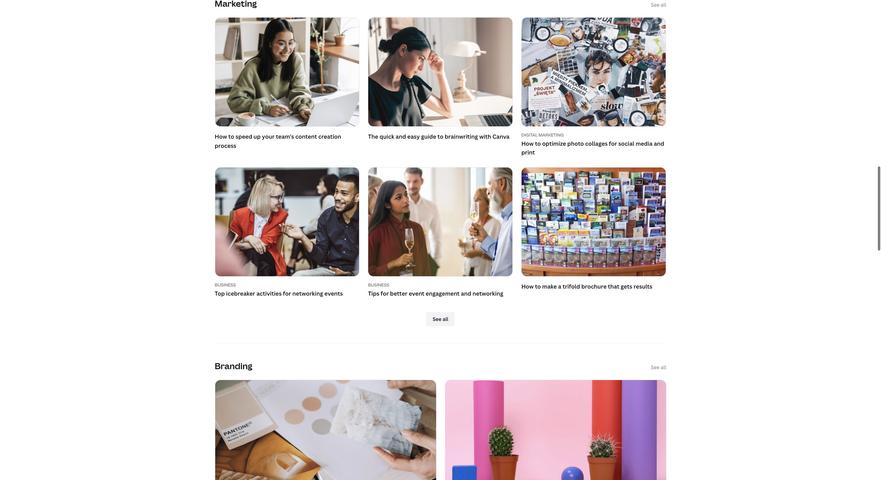 Task type: vqa. For each thing, say whether or not it's contained in the screenshot.
Image1
yes



Task type: describe. For each thing, give the bounding box(es) containing it.
for inside business top icebreaker activities for networking events
[[283, 290, 291, 297]]

how for how to make a trifold brochure that gets results
[[522, 283, 534, 290]]

gets
[[621, 283, 633, 290]]

see for second see all 'link'
[[651, 364, 660, 371]]

your
[[262, 133, 275, 141]]

top
[[215, 290, 225, 297]]

all for second see all 'link'
[[661, 364, 667, 371]]

how inside digital marketing how to optimize photo collages for social media and print
[[522, 140, 534, 147]]

business tips for better event engagement and networking
[[368, 282, 504, 297]]

0 horizontal spatial and
[[396, 133, 406, 141]]

make
[[543, 283, 557, 290]]

up
[[254, 133, 261, 141]]

with
[[480, 133, 492, 141]]

social
[[619, 140, 635, 147]]

team's
[[276, 133, 294, 141]]

digital marketing how to optimize photo collages for social media and print
[[522, 132, 665, 156]]

collages
[[586, 140, 608, 147]]

digital
[[522, 132, 538, 138]]

image1 image
[[215, 18, 360, 126]]

media
[[636, 140, 653, 147]]

business for top
[[215, 282, 236, 288]]

print
[[522, 149, 535, 156]]

for inside business tips for better event engagement and networking
[[381, 290, 389, 297]]

tips
[[368, 290, 380, 297]]

activities
[[257, 290, 282, 297]]

creation
[[319, 133, 341, 141]]

to right guide
[[438, 133, 444, 141]]

business for tips
[[368, 282, 389, 288]]

a
[[559, 283, 562, 290]]

photo
[[568, 140, 584, 147]]

branding
[[215, 360, 253, 372]]

brainwriting
[[445, 133, 478, 141]]

to left the make on the bottom of page
[[535, 283, 541, 290]]

2 see all link from the top
[[651, 364, 667, 371]]

networking inside business tips for better event engagement and networking
[[473, 290, 504, 297]]

canva
[[493, 133, 510, 141]]

optimize
[[543, 140, 566, 147]]

the quick and easy guide to brainwriting with canva link
[[368, 17, 513, 143]]

to inside digital marketing how to optimize photo collages for social media and print
[[535, 140, 541, 147]]

and inside digital marketing how to optimize photo collages for social media and print
[[654, 140, 665, 147]]

how to speed up your team's content creation process link
[[215, 17, 360, 152]]

engagement
[[426, 290, 460, 297]]

to inside how to speed up your team's content creation process
[[229, 133, 234, 141]]

and inside business tips for better event engagement and networking
[[461, 290, 472, 297]]

brochure
[[582, 283, 607, 290]]



Task type: locate. For each thing, give the bounding box(es) containing it.
and left easy
[[396, 133, 406, 141]]

for right tips
[[381, 290, 389, 297]]

how
[[215, 133, 227, 141], [522, 140, 534, 147], [522, 283, 534, 290]]

guide
[[421, 133, 437, 141]]

the quick and easy guide to brainwriting with canva
[[368, 133, 510, 141]]

how to make a trifold brochure that gets results link
[[522, 167, 667, 293]]

icebreaker
[[226, 290, 255, 297]]

quick
[[380, 133, 395, 141]]

1 see from the top
[[651, 1, 660, 8]]

how inside how to speed up your team's content creation process
[[215, 133, 227, 141]]

tips for better event engagement and networking link
[[368, 289, 513, 298]]

how down digital
[[522, 140, 534, 147]]

how left the make on the bottom of page
[[522, 283, 534, 290]]

1 business link from the left
[[215, 282, 360, 288]]

1 vertical spatial see
[[651, 364, 660, 371]]

1 see all from the top
[[651, 1, 667, 8]]

all for 2nd see all 'link' from the bottom
[[661, 1, 667, 8]]

2 networking from the left
[[473, 290, 504, 297]]

0 vertical spatial all
[[661, 1, 667, 8]]

process
[[215, 142, 236, 150]]

2 see from the top
[[651, 364, 660, 371]]

business link up top icebreaker activities for networking events "link"
[[215, 282, 360, 288]]

0 horizontal spatial for
[[283, 290, 291, 297]]

2 business link from the left
[[368, 282, 513, 288]]

0 horizontal spatial business link
[[215, 282, 360, 288]]

0 horizontal spatial business
[[215, 282, 236, 288]]

and
[[396, 133, 406, 141], [654, 140, 665, 147], [461, 290, 472, 297]]

see all for second see all 'link'
[[651, 364, 667, 371]]

business inside business tips for better event engagement and networking
[[368, 282, 389, 288]]

trifold
[[563, 283, 581, 290]]

1 horizontal spatial business link
[[368, 282, 513, 288]]

for
[[609, 140, 618, 147], [283, 290, 291, 297], [381, 290, 389, 297]]

1 horizontal spatial for
[[381, 290, 389, 297]]

business inside business top icebreaker activities for networking events
[[215, 282, 236, 288]]

1 business from the left
[[215, 282, 236, 288]]

the
[[368, 133, 378, 141]]

2 business from the left
[[368, 282, 389, 288]]

business
[[215, 282, 236, 288], [368, 282, 389, 288]]

and right media
[[654, 140, 665, 147]]

1 horizontal spatial and
[[461, 290, 472, 297]]

to down digital
[[535, 140, 541, 147]]

see all
[[651, 1, 667, 8], [651, 364, 667, 371]]

0 horizontal spatial networking
[[293, 290, 323, 297]]

digital marketing link
[[522, 132, 667, 138]]

1 see all link from the top
[[651, 1, 667, 9]]

1 horizontal spatial business
[[368, 282, 389, 288]]

to
[[229, 133, 234, 141], [438, 133, 444, 141], [535, 140, 541, 147], [535, 283, 541, 290]]

speed
[[236, 133, 252, 141]]

see all link
[[651, 1, 667, 9], [651, 364, 667, 371]]

how up process
[[215, 133, 227, 141]]

0 vertical spatial see all
[[651, 1, 667, 8]]

business link for engagement
[[368, 282, 513, 288]]

business top icebreaker activities for networking events
[[215, 282, 343, 297]]

how to make a trifold brochure that gets results
[[522, 283, 653, 290]]

1 vertical spatial see all
[[651, 364, 667, 371]]

and right engagement
[[461, 290, 472, 297]]

better
[[390, 290, 408, 297]]

how to speed up your team's content creation process
[[215, 133, 341, 150]]

business up tips
[[368, 282, 389, 288]]

0 vertical spatial see all link
[[651, 1, 667, 9]]

1 vertical spatial all
[[661, 364, 667, 371]]

1 all from the top
[[661, 1, 667, 8]]

1 horizontal spatial networking
[[473, 290, 504, 297]]

networking
[[293, 290, 323, 297], [473, 290, 504, 297]]

top icebreaker activities for networking events link
[[215, 289, 360, 298]]

2 all from the top
[[661, 364, 667, 371]]

results
[[634, 283, 653, 290]]

0 vertical spatial see
[[651, 1, 660, 8]]

all
[[661, 1, 667, 8], [661, 364, 667, 371]]

easy
[[408, 133, 420, 141]]

how to optimize photo collages for social media and print link
[[522, 139, 667, 157]]

2 see all from the top
[[651, 364, 667, 371]]

business link for networking
[[215, 282, 360, 288]]

business link
[[215, 282, 360, 288], [368, 282, 513, 288]]

business link up engagement
[[368, 282, 513, 288]]

that
[[608, 283, 620, 290]]

event
[[409, 290, 425, 297]]

2 horizontal spatial and
[[654, 140, 665, 147]]

marketing
[[539, 132, 564, 138]]

to up process
[[229, 133, 234, 141]]

for left social
[[609, 140, 618, 147]]

how for how to speed up your team's content creation process
[[215, 133, 227, 141]]

see all for 2nd see all 'link' from the bottom
[[651, 1, 667, 8]]

content
[[296, 133, 317, 141]]

for right activities
[[283, 290, 291, 297]]

1 vertical spatial see all link
[[651, 364, 667, 371]]

1 networking from the left
[[293, 290, 323, 297]]

see for 2nd see all 'link' from the bottom
[[651, 1, 660, 8]]

see
[[651, 1, 660, 8], [651, 364, 660, 371]]

events
[[325, 290, 343, 297]]

for inside digital marketing how to optimize photo collages for social media and print
[[609, 140, 618, 147]]

2 horizontal spatial for
[[609, 140, 618, 147]]

business up the top on the left bottom
[[215, 282, 236, 288]]

networking inside business top icebreaker activities for networking events
[[293, 290, 323, 297]]



